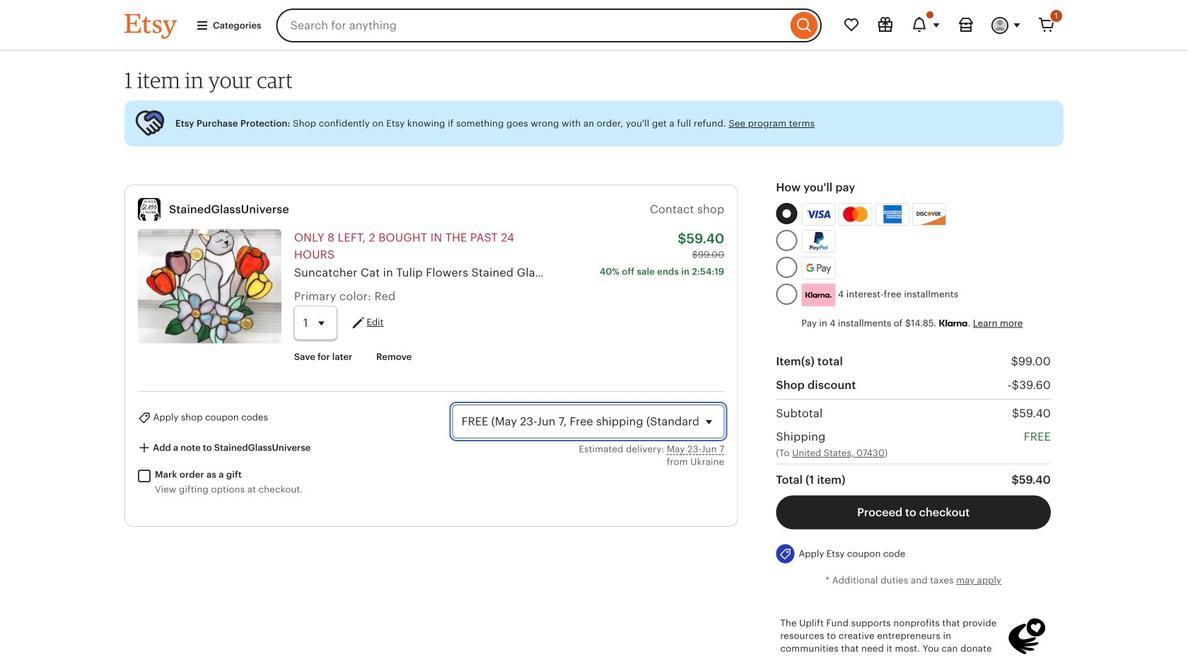 Task type: describe. For each thing, give the bounding box(es) containing it.
stainedglassuniverse image
[[138, 198, 161, 221]]

suncatcher cat in tulip flowers stained glass window hanging decor cat art gift window panel glass wall window hangings mother's gift image
[[138, 229, 281, 343]]



Task type: vqa. For each thing, say whether or not it's contained in the screenshot.
Suncatcher Cat in Tulip Flowers Stained Glass Window Hanging Decor Cat Art gift Window Panel Glass Wall Window Hangings Mother's Gift Image at the left
yes



Task type: locate. For each thing, give the bounding box(es) containing it.
banner
[[99, 0, 1090, 51]]

None search field
[[276, 8, 822, 42]]

uplift fund image
[[1008, 617, 1047, 657]]

Search for anything text field
[[276, 8, 788, 42]]



